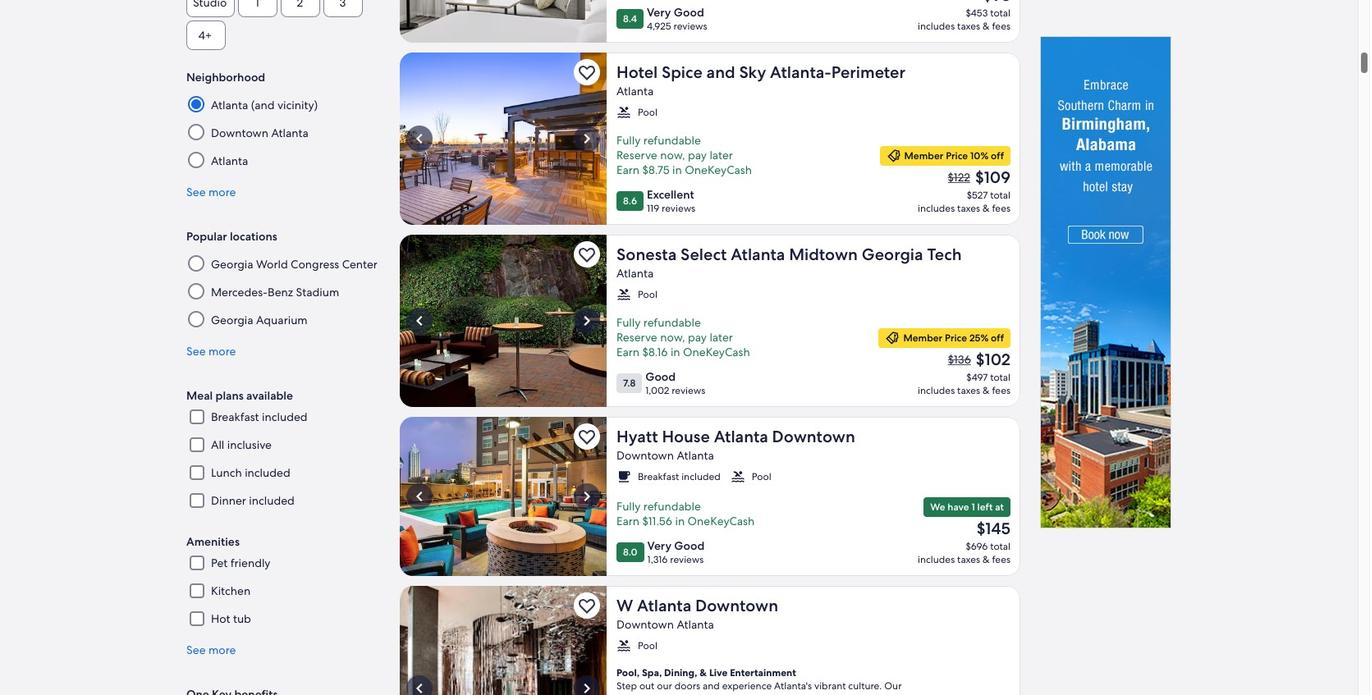 Task type: describe. For each thing, give the bounding box(es) containing it.
$11.56
[[643, 514, 673, 529]]

119
[[647, 202, 660, 215]]

included down lunch included
[[249, 494, 295, 508]]

good for very good 4,925 reviews
[[674, 5, 704, 20]]

4,925
[[647, 20, 671, 33]]

very for very good 1,316 reviews
[[648, 539, 672, 553]]

see more for atlanta
[[186, 185, 236, 200]]

friendly
[[230, 556, 271, 571]]

reviews inside excellent 119 reviews
[[662, 202, 696, 215]]

excellent 119 reviews
[[647, 187, 696, 215]]

1
[[972, 501, 975, 514]]

price for $102
[[945, 332, 967, 345]]

includes inside $136 $102 $497 total includes taxes & fees
[[918, 384, 955, 397]]

experience
[[722, 680, 772, 693]]

fully refundable reserve now, pay later earn $8.16 in onekeycash
[[617, 315, 750, 360]]

hyatt house atlanta downtown downtown atlanta
[[617, 426, 855, 463]]

be
[[861, 693, 873, 696]]

lunch included
[[211, 466, 290, 480]]

mercedes-benz stadium
[[211, 285, 339, 300]]

price for $109
[[946, 149, 968, 163]]

step
[[617, 680, 637, 693]]

world
[[256, 257, 288, 272]]

downtown atlanta
[[211, 126, 309, 141]]

see for hot tub
[[186, 643, 206, 658]]

refundable for select
[[644, 315, 701, 330]]

pet
[[211, 556, 228, 571]]

all inclusive
[[211, 438, 272, 453]]

good inside good 1,002 reviews
[[646, 370, 676, 384]]

house
[[662, 426, 710, 448]]

taxes inside we have 1 left at $145 $696 total includes taxes & fees
[[958, 553, 981, 567]]

tub
[[233, 612, 251, 627]]

have
[[948, 501, 969, 514]]

fully for sonesta select atlanta midtown georgia tech
[[617, 315, 641, 330]]

refundable inside fully refundable earn $11.56 in onekeycash
[[644, 499, 701, 514]]

hot tub
[[211, 612, 251, 627]]

congress
[[291, 257, 339, 272]]

fees inside $136 $102 $497 total includes taxes & fees
[[992, 384, 1011, 397]]

atlanta down "house"
[[677, 448, 714, 463]]

living room image
[[400, 586, 607, 696]]

1,002
[[646, 384, 669, 397]]

earn inside fully refundable earn $11.56 in onekeycash
[[617, 514, 640, 529]]

off for $102
[[991, 332, 1004, 345]]

sonesta select atlanta midtown georgia tech atlanta
[[617, 244, 962, 281]]

& inside $136 $102 $497 total includes taxes & fees
[[983, 384, 990, 397]]

$102
[[976, 349, 1011, 370]]

8.0
[[623, 546, 638, 559]]

$122 $109 $527 total includes taxes & fees
[[918, 167, 1011, 215]]

small image for member
[[886, 149, 901, 163]]

very good 4,925 reviews
[[647, 5, 708, 33]]

beat.
[[875, 693, 898, 696]]

culture.
[[849, 680, 882, 693]]

hotel
[[617, 62, 658, 83]]

show previous image for hyatt house atlanta downtown image
[[410, 487, 429, 507]]

center
[[342, 257, 378, 272]]

excellent
[[647, 187, 694, 202]]

& inside pool, spa, dining, & live entertainment step out our doors and experience atlanta's vibrant culture. our perfect location, panoramic views, and amenities can't be beat.
[[700, 667, 707, 680]]

Save Hyatt House Atlanta Downtown to a trip checkbox
[[574, 424, 600, 450]]

includes inside $453 total includes taxes & fees
[[918, 20, 955, 33]]

fully refundable earn $11.56 in onekeycash
[[617, 499, 755, 529]]

and right views,
[[772, 693, 789, 696]]

fees inside we have 1 left at $145 $696 total includes taxes & fees
[[992, 553, 1011, 567]]

atlanta down neighborhood
[[211, 98, 248, 113]]

$136 button
[[947, 352, 973, 367]]

georgia aquarium
[[211, 313, 308, 328]]

terrace/patio image for sonesta
[[400, 235, 607, 407]]

atlanta up 'dining,'
[[677, 618, 714, 632]]

hot
[[211, 612, 230, 627]]

can't
[[838, 693, 859, 696]]

sky
[[739, 62, 766, 83]]

show next image for sonesta select atlanta midtown georgia tech image
[[577, 311, 597, 331]]

in inside fully refundable earn $11.56 in onekeycash
[[675, 514, 685, 529]]

included up dinner included
[[245, 466, 290, 480]]

show previous image for w atlanta downtown image
[[410, 679, 429, 696]]

our
[[657, 680, 672, 693]]

atlanta down sonesta
[[617, 266, 654, 281]]

taxes inside $453 total includes taxes & fees
[[958, 20, 981, 33]]

plans
[[216, 389, 244, 403]]

doors
[[675, 680, 700, 693]]

reserve for hotel spice and sky atlanta-perimeter
[[617, 148, 658, 163]]

bbq/picnic area image
[[400, 417, 607, 576]]

popular locations
[[186, 229, 277, 244]]

perimeter
[[832, 62, 906, 83]]

hyatt
[[617, 426, 658, 448]]

very good 1,316 reviews
[[648, 539, 705, 567]]

perfect
[[617, 693, 649, 696]]

entertainment
[[730, 667, 796, 680]]

4+
[[198, 28, 212, 43]]

1,316
[[648, 553, 668, 567]]

$453
[[966, 7, 988, 20]]

Save Sonesta Select Atlanta Midtown Georgia Tech to a trip checkbox
[[574, 241, 600, 268]]

out
[[640, 680, 655, 693]]

see more button for atlanta
[[186, 185, 380, 200]]

$696
[[966, 540, 988, 553]]

0 vertical spatial breakfast
[[211, 410, 259, 425]]

taxes inside $136 $102 $497 total includes taxes & fees
[[958, 384, 981, 397]]

georgia for georgia aquarium
[[211, 313, 253, 328]]

spa,
[[642, 667, 662, 680]]

includes inside we have 1 left at $145 $696 total includes taxes & fees
[[918, 553, 955, 567]]

vicinity)
[[277, 98, 318, 113]]

pool for hotel spice and sky atlanta-perimeter
[[638, 106, 658, 119]]

atlanta (and vicinity)
[[211, 98, 318, 113]]

& inside '$122 $109 $527 total includes taxes & fees'
[[983, 202, 990, 215]]

dinner
[[211, 494, 246, 508]]

w atlanta downtown downtown atlanta
[[617, 595, 779, 632]]

left
[[978, 501, 993, 514]]

member price 10% off
[[905, 149, 1004, 163]]

midtown
[[789, 244, 858, 265]]

terrace/patio image for hotel
[[400, 53, 607, 225]]

w
[[617, 595, 633, 617]]

total inside we have 1 left at $145 $696 total includes taxes & fees
[[991, 540, 1011, 553]]

& inside we have 1 left at $145 $696 total includes taxes & fees
[[983, 553, 990, 567]]

show next image for w atlanta downtown image
[[577, 679, 597, 696]]

$145
[[977, 518, 1011, 539]]

$497
[[967, 371, 988, 384]]

fully refundable reserve now, pay later earn $8.75 in onekeycash
[[617, 133, 752, 177]]

available
[[246, 389, 293, 403]]

onekeycash inside fully refundable earn $11.56 in onekeycash
[[688, 514, 755, 529]]

at
[[995, 501, 1004, 514]]

panoramic
[[692, 693, 740, 696]]

sonesta
[[617, 244, 677, 265]]

location,
[[652, 693, 690, 696]]

good for very good 1,316 reviews
[[674, 539, 705, 553]]

8.6
[[623, 195, 637, 208]]

in for select
[[671, 345, 680, 360]]

we
[[930, 501, 946, 514]]

2 vertical spatial small image
[[617, 639, 631, 654]]

1 horizontal spatial breakfast included
[[638, 471, 721, 484]]



Task type: vqa. For each thing, say whether or not it's contained in the screenshot.


Task type: locate. For each thing, give the bounding box(es) containing it.
total down $109
[[991, 189, 1011, 202]]

reserve inside fully refundable reserve now, pay later earn $8.16 in onekeycash
[[617, 330, 658, 345]]

later for and
[[710, 148, 733, 163]]

3 total from the top
[[991, 371, 1011, 384]]

off for $109
[[991, 149, 1004, 163]]

& inside $453 total includes taxes & fees
[[983, 20, 990, 33]]

1 vertical spatial terrace/patio image
[[400, 235, 607, 407]]

off right 10%
[[991, 149, 1004, 163]]

2 see more from the top
[[186, 344, 236, 359]]

2 taxes from the top
[[958, 202, 981, 215]]

now, inside fully refundable reserve now, pay later earn $8.16 in onekeycash
[[660, 330, 685, 345]]

reserve for sonesta select atlanta midtown georgia tech
[[617, 330, 658, 345]]

0 vertical spatial breakfast included
[[211, 410, 308, 425]]

2 see from the top
[[186, 344, 206, 359]]

mercedes-
[[211, 285, 268, 300]]

refundable inside fully refundable reserve now, pay later earn $8.16 in onekeycash
[[644, 315, 701, 330]]

reviews
[[674, 20, 708, 33], [662, 202, 696, 215], [672, 384, 706, 397], [670, 553, 704, 567]]

total inside $136 $102 $497 total includes taxes & fees
[[991, 371, 1011, 384]]

we have 1 left at $145 $696 total includes taxes & fees
[[918, 501, 1011, 567]]

pool for w atlanta downtown
[[638, 640, 658, 653]]

refundable
[[644, 133, 701, 148], [644, 315, 701, 330], [644, 499, 701, 514]]

onekeycash up excellent
[[685, 163, 752, 177]]

4 total from the top
[[991, 540, 1011, 553]]

show next image for hyatt house atlanta downtown image
[[577, 487, 597, 507]]

0 vertical spatial small image
[[886, 149, 901, 163]]

good down fully refundable earn $11.56 in onekeycash
[[674, 539, 705, 553]]

atlanta's
[[774, 680, 812, 693]]

3 earn from the top
[[617, 514, 640, 529]]

included down "available"
[[262, 410, 308, 425]]

see for georgia aquarium
[[186, 344, 206, 359]]

1 vertical spatial pay
[[688, 330, 707, 345]]

3 taxes from the top
[[958, 384, 981, 397]]

good 1,002 reviews
[[646, 370, 706, 397]]

live
[[709, 667, 728, 680]]

1 reserve from the top
[[617, 148, 658, 163]]

now, for spice
[[660, 148, 685, 163]]

1 vertical spatial price
[[945, 332, 967, 345]]

member up '$122 $109 $527 total includes taxes & fees'
[[905, 149, 944, 163]]

in
[[673, 163, 682, 177], [671, 345, 680, 360], [675, 514, 685, 529]]

pool down "hotel" on the left top
[[638, 106, 658, 119]]

1 total from the top
[[991, 7, 1011, 20]]

3 includes from the top
[[918, 384, 955, 397]]

2 pay from the top
[[688, 330, 707, 345]]

3 see more button from the top
[[186, 643, 380, 658]]

2 vertical spatial more
[[209, 643, 236, 658]]

1 see from the top
[[186, 185, 206, 200]]

1 now, from the top
[[660, 148, 685, 163]]

fees right $696
[[992, 553, 1011, 567]]

more for atlanta
[[209, 185, 236, 200]]

0 vertical spatial refundable
[[644, 133, 701, 148]]

onekeycash
[[685, 163, 752, 177], [683, 345, 750, 360], [688, 514, 755, 529]]

2 now, from the top
[[660, 330, 685, 345]]

0 horizontal spatial breakfast
[[211, 410, 259, 425]]

atlanta-
[[770, 62, 832, 83]]

more up plans
[[209, 344, 236, 359]]

2 vertical spatial fully
[[617, 499, 641, 514]]

fully inside fully refundable reserve now, pay later earn $8.16 in onekeycash
[[617, 315, 641, 330]]

pool, spa, dining, & live entertainment step out our doors and experience atlanta's vibrant culture. our perfect location, panoramic views, and amenities can't be beat.
[[617, 667, 902, 696]]

pool down hyatt house atlanta downtown downtown atlanta
[[752, 471, 772, 484]]

in for spice
[[673, 163, 682, 177]]

2 total from the top
[[991, 189, 1011, 202]]

reviews inside good 1,002 reviews
[[672, 384, 706, 397]]

fully right the show next image for hotel spice and sky atlanta-perimeter
[[617, 133, 641, 148]]

now, for select
[[660, 330, 685, 345]]

1 vertical spatial very
[[648, 539, 672, 553]]

pool for sonesta select atlanta midtown georgia tech
[[638, 288, 658, 301]]

fully right show next image for sonesta select atlanta midtown georgia tech
[[617, 315, 641, 330]]

terrace/patio image
[[400, 53, 607, 225], [400, 235, 607, 407]]

2 vertical spatial onekeycash
[[688, 514, 755, 529]]

see more up meal
[[186, 344, 236, 359]]

see more button
[[186, 185, 380, 200], [186, 344, 380, 359], [186, 643, 380, 658]]

0 vertical spatial see more
[[186, 185, 236, 200]]

1 pay from the top
[[688, 148, 707, 163]]

tech
[[927, 244, 962, 265]]

10%
[[971, 149, 989, 163]]

1 vertical spatial breakfast included
[[638, 471, 721, 484]]

1 vertical spatial see
[[186, 344, 206, 359]]

$8.75
[[643, 163, 670, 177]]

views,
[[742, 693, 770, 696]]

1 vertical spatial see more
[[186, 344, 236, 359]]

and left sky
[[707, 62, 735, 83]]

0 vertical spatial now,
[[660, 148, 685, 163]]

2 includes from the top
[[918, 202, 955, 215]]

in right $8.16
[[671, 345, 680, 360]]

small image down hyatt house atlanta downtown downtown atlanta
[[731, 470, 745, 484]]

and right doors
[[703, 680, 720, 693]]

atlanta right w
[[637, 595, 692, 617]]

0 vertical spatial price
[[946, 149, 968, 163]]

see more up 'popular'
[[186, 185, 236, 200]]

very right 8.4 on the left top of page
[[647, 5, 671, 20]]

2 vertical spatial see more
[[186, 643, 236, 658]]

1 see more from the top
[[186, 185, 236, 200]]

0 vertical spatial good
[[674, 5, 704, 20]]

2 earn from the top
[[617, 345, 640, 360]]

1 fees from the top
[[992, 20, 1011, 33]]

pay right $8.16
[[688, 330, 707, 345]]

all
[[211, 438, 224, 453]]

earn left $8.75
[[617, 163, 640, 177]]

2 fully from the top
[[617, 315, 641, 330]]

$136
[[948, 352, 971, 367]]

2 more from the top
[[209, 344, 236, 359]]

0 vertical spatial earn
[[617, 163, 640, 177]]

see more for georgia aquarium
[[186, 344, 236, 359]]

0 vertical spatial more
[[209, 185, 236, 200]]

atlanta right select
[[731, 244, 785, 265]]

earn for hotel
[[617, 163, 640, 177]]

amenities
[[792, 693, 835, 696]]

georgia inside sonesta select atlanta midtown georgia tech atlanta
[[862, 244, 923, 265]]

reviews inside very good 4,925 reviews
[[674, 20, 708, 33]]

price
[[946, 149, 968, 163], [945, 332, 967, 345]]

very for very good 4,925 reviews
[[647, 5, 671, 20]]

georgia world congress center
[[211, 257, 378, 272]]

later inside fully refundable reserve now, pay later earn $8.16 in onekeycash
[[710, 330, 733, 345]]

Save W Atlanta Downtown to a trip checkbox
[[574, 593, 600, 619]]

member
[[905, 149, 944, 163], [904, 332, 943, 345]]

breakfast included
[[211, 410, 308, 425], [638, 471, 721, 484]]

georgia down mercedes-
[[211, 313, 253, 328]]

georgia
[[862, 244, 923, 265], [211, 257, 253, 272], [211, 313, 253, 328]]

1 very from the top
[[647, 5, 671, 20]]

inclusive
[[227, 438, 272, 453]]

show previous image for sonesta select atlanta midtown georgia tech image
[[410, 311, 429, 331]]

1 see more button from the top
[[186, 185, 380, 200]]

small image down hyatt
[[617, 470, 631, 484]]

very inside 'very good 1,316 reviews'
[[648, 539, 672, 553]]

3 see more from the top
[[186, 643, 236, 658]]

refundable inside fully refundable reserve now, pay later earn $8.75 in onekeycash
[[644, 133, 701, 148]]

1 refundable from the top
[[644, 133, 701, 148]]

very down $11.56
[[648, 539, 672, 553]]

2 vertical spatial in
[[675, 514, 685, 529]]

includes down $122 button
[[918, 202, 955, 215]]

1 terrace/patio image from the top
[[400, 53, 607, 225]]

reviews inside 'very good 1,316 reviews'
[[670, 553, 704, 567]]

member for $109
[[905, 149, 944, 163]]

breakfast included down "available"
[[211, 410, 308, 425]]

atlanta down 'downtown atlanta'
[[211, 154, 248, 168]]

2 see more button from the top
[[186, 344, 380, 359]]

0 vertical spatial reserve
[[617, 148, 658, 163]]

$453 total includes taxes & fees
[[918, 7, 1011, 33]]

pay for spice
[[688, 148, 707, 163]]

in inside fully refundable reserve now, pay later earn $8.75 in onekeycash
[[673, 163, 682, 177]]

reviews right 1,002
[[672, 384, 706, 397]]

fees right $497
[[992, 384, 1011, 397]]

fully left $11.56
[[617, 499, 641, 514]]

refundable up 'very good 1,316 reviews'
[[644, 499, 701, 514]]

Save Hotel Spice and Sky Atlanta-Perimeter to a trip checkbox
[[574, 59, 600, 85]]

good right 4,925
[[674, 5, 704, 20]]

7.8
[[623, 377, 636, 390]]

fees inside '$122 $109 $527 total includes taxes & fees'
[[992, 202, 1011, 215]]

3 see from the top
[[186, 643, 206, 658]]

1 vertical spatial see more button
[[186, 344, 380, 359]]

fully for hotel spice and sky atlanta-perimeter
[[617, 133, 641, 148]]

price up the $136
[[945, 332, 967, 345]]

1 vertical spatial small image
[[617, 470, 631, 484]]

1 vertical spatial breakfast
[[638, 471, 679, 484]]

refundable for spice
[[644, 133, 701, 148]]

1 vertical spatial now,
[[660, 330, 685, 345]]

lunch
[[211, 466, 242, 480]]

good inside very good 4,925 reviews
[[674, 5, 704, 20]]

fully inside fully refundable earn $11.56 in onekeycash
[[617, 499, 641, 514]]

0 vertical spatial onekeycash
[[685, 163, 752, 177]]

pay right $8.75
[[688, 148, 707, 163]]

1 vertical spatial good
[[646, 370, 676, 384]]

1 vertical spatial fully
[[617, 315, 641, 330]]

small image
[[617, 105, 631, 120], [617, 287, 631, 302], [886, 331, 900, 346], [731, 470, 745, 484]]

pet friendly
[[211, 556, 271, 571]]

$109
[[975, 167, 1011, 188]]

3 fully from the top
[[617, 499, 641, 514]]

$136 $102 $497 total includes taxes & fees
[[918, 349, 1011, 397]]

1 horizontal spatial breakfast
[[638, 471, 679, 484]]

pool,
[[617, 667, 640, 680]]

onekeycash for and
[[685, 163, 752, 177]]

reviews right 119
[[662, 202, 696, 215]]

small image up pool,
[[617, 639, 631, 654]]

reserve up "8.6"
[[617, 148, 658, 163]]

off right 25%
[[991, 332, 1004, 345]]

now, up excellent
[[660, 148, 685, 163]]

later inside fully refundable reserve now, pay later earn $8.75 in onekeycash
[[710, 148, 733, 163]]

4 fees from the top
[[992, 553, 1011, 567]]

1 later from the top
[[710, 148, 733, 163]]

now,
[[660, 148, 685, 163], [660, 330, 685, 345]]

$122
[[948, 170, 971, 185]]

pool
[[638, 106, 658, 119], [638, 288, 658, 301], [752, 471, 772, 484], [638, 640, 658, 653]]

refundable up $8.16
[[644, 315, 701, 330]]

1 earn from the top
[[617, 163, 640, 177]]

see more for hot tub
[[186, 643, 236, 658]]

total down the $102
[[991, 371, 1011, 384]]

includes left $696
[[918, 553, 955, 567]]

later for atlanta
[[710, 330, 733, 345]]

later
[[710, 148, 733, 163], [710, 330, 733, 345]]

$8.16
[[643, 345, 668, 360]]

very inside very good 4,925 reviews
[[647, 5, 671, 20]]

see more down hot
[[186, 643, 236, 658]]

(and
[[251, 98, 275, 113]]

georgia for georgia world congress center
[[211, 257, 253, 272]]

8.4
[[623, 12, 637, 25]]

1 vertical spatial more
[[209, 344, 236, 359]]

breakfast up $11.56
[[638, 471, 679, 484]]

atlanta down "hotel" on the left top
[[617, 84, 654, 99]]

fully inside fully refundable reserve now, pay later earn $8.75 in onekeycash
[[617, 133, 641, 148]]

in right $8.75
[[673, 163, 682, 177]]

0 vertical spatial terrace/patio image
[[400, 53, 607, 225]]

atlanta inside hotel spice and sky atlanta-perimeter atlanta
[[617, 84, 654, 99]]

more for georgia aquarium
[[209, 344, 236, 359]]

show previous image for hotel spice and sky atlanta-perimeter image
[[410, 129, 429, 149]]

0 vertical spatial see more button
[[186, 185, 380, 200]]

1 fully from the top
[[617, 133, 641, 148]]

$527
[[967, 189, 988, 202]]

0 vertical spatial see
[[186, 185, 206, 200]]

amenities
[[186, 535, 240, 549]]

stadium
[[296, 285, 339, 300]]

0 vertical spatial off
[[991, 149, 1004, 163]]

spice
[[662, 62, 703, 83]]

see more button down "aquarium"
[[186, 344, 380, 359]]

total inside $453 total includes taxes & fees
[[991, 7, 1011, 20]]

2 vertical spatial see
[[186, 643, 206, 658]]

1 vertical spatial member
[[904, 332, 943, 345]]

1 vertical spatial later
[[710, 330, 733, 345]]

room image
[[400, 0, 607, 43]]

2 very from the top
[[648, 539, 672, 553]]

2 off from the top
[[991, 332, 1004, 345]]

in right $11.56
[[675, 514, 685, 529]]

1 vertical spatial in
[[671, 345, 680, 360]]

taxes inside '$122 $109 $527 total includes taxes & fees'
[[958, 202, 981, 215]]

earn left $8.16
[[617, 345, 640, 360]]

2 reserve from the top
[[617, 330, 658, 345]]

earn inside fully refundable reserve now, pay later earn $8.75 in onekeycash
[[617, 163, 640, 177]]

reserve up 7.8
[[617, 330, 658, 345]]

breakfast included up fully refundable earn $11.56 in onekeycash
[[638, 471, 721, 484]]

pay inside fully refundable reserve now, pay later earn $8.16 in onekeycash
[[688, 330, 707, 345]]

2 vertical spatial refundable
[[644, 499, 701, 514]]

meal plans available
[[186, 389, 293, 403]]

now, inside fully refundable reserve now, pay later earn $8.75 in onekeycash
[[660, 148, 685, 163]]

earn for sonesta
[[617, 345, 640, 360]]

total down $145 on the right bottom of the page
[[991, 540, 1011, 553]]

show next image for hotel spice and sky atlanta-perimeter image
[[577, 129, 597, 149]]

good inside 'very good 1,316 reviews'
[[674, 539, 705, 553]]

3 more from the top
[[209, 643, 236, 658]]

more
[[209, 185, 236, 200], [209, 344, 236, 359], [209, 643, 236, 658]]

member up $136 $102 $497 total includes taxes & fees
[[904, 332, 943, 345]]

earn left $11.56
[[617, 514, 640, 529]]

includes down "$136" button
[[918, 384, 955, 397]]

1 vertical spatial refundable
[[644, 315, 701, 330]]

2 refundable from the top
[[644, 315, 701, 330]]

locations
[[230, 229, 277, 244]]

member for $102
[[904, 332, 943, 345]]

pool up spa, at the bottom left of the page
[[638, 640, 658, 653]]

4 taxes from the top
[[958, 553, 981, 567]]

fees right $453
[[992, 20, 1011, 33]]

includes inside '$122 $109 $527 total includes taxes & fees'
[[918, 202, 955, 215]]

&
[[983, 20, 990, 33], [983, 202, 990, 215], [983, 384, 990, 397], [983, 553, 990, 567], [700, 667, 707, 680]]

onekeycash inside fully refundable reserve now, pay later earn $8.16 in onekeycash
[[683, 345, 750, 360]]

earn inside fully refundable reserve now, pay later earn $8.16 in onekeycash
[[617, 345, 640, 360]]

see more button up "locations"
[[186, 185, 380, 200]]

1 vertical spatial off
[[991, 332, 1004, 345]]

later right $8.16
[[710, 330, 733, 345]]

small image left member price 25% off
[[886, 331, 900, 346]]

4 includes from the top
[[918, 553, 955, 567]]

small image left member price 10% off
[[886, 149, 901, 163]]

breakfast down meal plans available
[[211, 410, 259, 425]]

later right $8.75
[[710, 148, 733, 163]]

1 includes from the top
[[918, 20, 955, 33]]

onekeycash up 'very good 1,316 reviews'
[[688, 514, 755, 529]]

see for atlanta
[[186, 185, 206, 200]]

good down $8.16
[[646, 370, 676, 384]]

now, up good 1,002 reviews
[[660, 330, 685, 345]]

onekeycash for atlanta
[[683, 345, 750, 360]]

onekeycash inside fully refundable reserve now, pay later earn $8.75 in onekeycash
[[685, 163, 752, 177]]

reviews right 4,925
[[674, 20, 708, 33]]

1 taxes from the top
[[958, 20, 981, 33]]

in inside fully refundable reserve now, pay later earn $8.16 in onekeycash
[[671, 345, 680, 360]]

kitchen
[[211, 584, 251, 599]]

0 horizontal spatial breakfast included
[[211, 410, 308, 425]]

benz
[[268, 285, 293, 300]]

small image down sonesta
[[617, 287, 631, 302]]

pay inside fully refundable reserve now, pay later earn $8.75 in onekeycash
[[688, 148, 707, 163]]

small image down "hotel" on the left top
[[617, 105, 631, 120]]

2 vertical spatial earn
[[617, 514, 640, 529]]

member price 25% off
[[904, 332, 1004, 345]]

more up popular locations
[[209, 185, 236, 200]]

refundable up $8.75
[[644, 133, 701, 148]]

breakfast
[[211, 410, 259, 425], [638, 471, 679, 484]]

fully
[[617, 133, 641, 148], [617, 315, 641, 330], [617, 499, 641, 514]]

dining,
[[664, 667, 698, 680]]

atlanta right "house"
[[714, 426, 768, 448]]

1 vertical spatial earn
[[617, 345, 640, 360]]

0 vertical spatial pay
[[688, 148, 707, 163]]

1 vertical spatial onekeycash
[[683, 345, 750, 360]]

neighborhood
[[186, 70, 265, 85]]

and
[[707, 62, 735, 83], [703, 680, 720, 693], [772, 693, 789, 696]]

2 fees from the top
[[992, 202, 1011, 215]]

0 vertical spatial later
[[710, 148, 733, 163]]

georgia down popular locations
[[211, 257, 253, 272]]

$122 button
[[946, 170, 972, 185]]

more for hot tub
[[209, 643, 236, 658]]

1 off from the top
[[991, 149, 1004, 163]]

more down hot
[[209, 643, 236, 658]]

total right $453
[[991, 7, 1011, 20]]

fees right $527 on the top right of page
[[992, 202, 1011, 215]]

0 vertical spatial fully
[[617, 133, 641, 148]]

2 later from the top
[[710, 330, 733, 345]]

our
[[885, 680, 902, 693]]

pay for select
[[688, 330, 707, 345]]

fees inside $453 total includes taxes & fees
[[992, 20, 1011, 33]]

georgia left 'tech' on the right top of page
[[862, 244, 923, 265]]

3 refundable from the top
[[644, 499, 701, 514]]

1 more from the top
[[209, 185, 236, 200]]

price up $122 button
[[946, 149, 968, 163]]

see more button down the "tub"
[[186, 643, 380, 658]]

atlanta down vicinity)
[[271, 126, 309, 141]]

included up fully refundable earn $11.56 in onekeycash
[[682, 471, 721, 484]]

small image
[[886, 149, 901, 163], [617, 470, 631, 484], [617, 639, 631, 654]]

dinner included
[[211, 494, 295, 508]]

reserve inside fully refundable reserve now, pay later earn $8.75 in onekeycash
[[617, 148, 658, 163]]

0 vertical spatial member
[[905, 149, 944, 163]]

2 vertical spatial good
[[674, 539, 705, 553]]

included
[[262, 410, 308, 425], [245, 466, 290, 480], [682, 471, 721, 484], [249, 494, 295, 508]]

total inside '$122 $109 $527 total includes taxes & fees'
[[991, 189, 1011, 202]]

see more button for georgia aquarium
[[186, 344, 380, 359]]

see more
[[186, 185, 236, 200], [186, 344, 236, 359], [186, 643, 236, 658]]

0 vertical spatial in
[[673, 163, 682, 177]]

3 fees from the top
[[992, 384, 1011, 397]]

pool down sonesta
[[638, 288, 658, 301]]

vibrant
[[815, 680, 846, 693]]

reviews right 1,316
[[670, 553, 704, 567]]

1 vertical spatial reserve
[[617, 330, 658, 345]]

0 vertical spatial very
[[647, 5, 671, 20]]

downtown
[[211, 126, 269, 141], [772, 426, 855, 448], [617, 448, 674, 463], [695, 595, 779, 617], [617, 618, 674, 632]]

includes left $453
[[918, 20, 955, 33]]

small image for breakfast
[[617, 470, 631, 484]]

see more button for hot tub
[[186, 643, 380, 658]]

onekeycash up good 1,002 reviews
[[683, 345, 750, 360]]

and inside hotel spice and sky atlanta-perimeter atlanta
[[707, 62, 735, 83]]

2 vertical spatial see more button
[[186, 643, 380, 658]]

2 terrace/patio image from the top
[[400, 235, 607, 407]]



